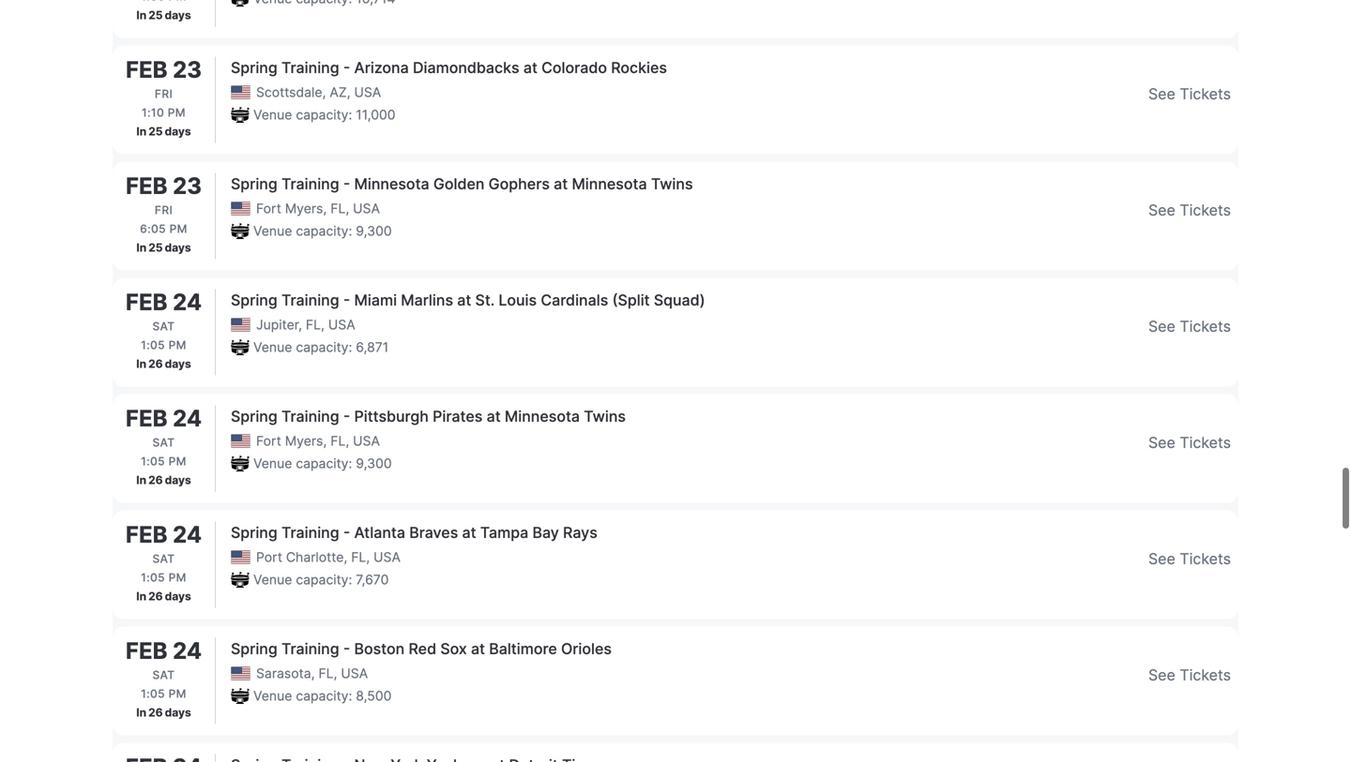 Task type: locate. For each thing, give the bounding box(es) containing it.
spring training - miami marlins at st. louis cardinals (split squad)
[[231, 291, 705, 310]]

in for spring training - minnesota golden gophers at minnesota twins
[[136, 241, 147, 255]]

3 see tickets from the top
[[1149, 318, 1231, 336]]

see for twins
[[1149, 201, 1176, 220]]

see tickets for orioles
[[1149, 667, 1231, 685]]

sat for spring training - miami marlins at st. louis cardinals (split squad)
[[152, 320, 175, 334]]

4 capacity: from the top
[[296, 456, 352, 472]]

1 myers, from the top
[[285, 201, 327, 217]]

training up scottsdale, az, usa
[[281, 59, 339, 77]]

25 down 6:05
[[148, 241, 163, 255]]

- down venue capacity: 11,000
[[343, 175, 350, 193]]

3 1:05 from the top
[[141, 571, 165, 585]]

feb for spring training - miami marlins at st. louis cardinals (split squad)
[[126, 289, 168, 316]]

minnesota right pirates
[[505, 408, 580, 426]]

5 tickets from the top
[[1180, 550, 1231, 569]]

6 capacity: from the top
[[296, 689, 352, 705]]

0 vertical spatial fri
[[155, 87, 173, 101]]

2 vertical spatial us national flag image
[[231, 551, 251, 565]]

1 vertical spatial fort myers, fl, usa
[[256, 434, 380, 449]]

3 capacity: from the top
[[296, 340, 352, 356]]

2 venue capacity: 9,300 from the top
[[253, 456, 392, 472]]

feb
[[126, 56, 168, 84], [126, 172, 168, 200], [126, 289, 168, 316], [126, 405, 168, 433], [126, 521, 168, 549], [126, 638, 168, 665]]

pittsburgh
[[354, 408, 429, 426]]

- up az,
[[343, 59, 350, 77]]

2 9,300 from the top
[[356, 456, 392, 472]]

days for spring training - pittsburgh pirates at minnesota twins
[[165, 474, 191, 488]]

capacity: for boston
[[296, 689, 352, 705]]

fort myers, fl, usa for feb 24
[[256, 434, 380, 449]]

spring training - boston red sox at baltimore orioles
[[231, 640, 612, 659]]

diamondbacks
[[413, 59, 520, 77]]

0 vertical spatial 23
[[173, 56, 202, 84]]

1 vertical spatial 25
[[148, 125, 163, 138]]

2 24 from the top
[[173, 405, 202, 433]]

9,300
[[356, 223, 392, 239], [356, 456, 392, 472]]

1 vertical spatial fri
[[155, 204, 173, 217]]

4 sat from the top
[[152, 669, 175, 683]]

6 spring from the top
[[231, 640, 278, 659]]

tickets for orioles
[[1180, 667, 1231, 685]]

1 23 from the top
[[173, 56, 202, 84]]

feb 24 sat 1:05 pm in 26 days
[[126, 289, 202, 371], [126, 405, 202, 488], [126, 521, 202, 604], [126, 638, 202, 720]]

fort myers, fl, usa
[[256, 201, 380, 217], [256, 434, 380, 449]]

7,670
[[356, 572, 389, 588]]

2 25 from the top
[[148, 125, 163, 138]]

- for minnesota
[[343, 175, 350, 193]]

training up charlotte,
[[281, 524, 339, 542]]

gophers
[[489, 175, 550, 193]]

0 vertical spatial fort myers, fl, usa
[[256, 201, 380, 217]]

1 24 from the top
[[173, 289, 202, 316]]

usa
[[354, 84, 381, 100], [353, 201, 380, 217], [328, 317, 355, 333], [353, 434, 380, 449], [374, 550, 401, 566], [341, 666, 368, 682]]

2 - from the top
[[343, 175, 350, 193]]

see tickets for rays
[[1149, 550, 1231, 569]]

2 see from the top
[[1149, 201, 1176, 220]]

0 vertical spatial fort
[[256, 201, 281, 217]]

training down venue capacity: 6,871
[[281, 408, 339, 426]]

marlins
[[401, 291, 453, 310]]

1 tickets from the top
[[1180, 85, 1231, 103]]

pm
[[168, 106, 186, 120], [169, 222, 188, 236], [169, 339, 187, 352], [169, 455, 187, 469], [169, 571, 187, 585], [169, 688, 187, 701]]

3 - from the top
[[343, 291, 350, 310]]

4 24 from the top
[[173, 638, 202, 665]]

minnesota
[[354, 175, 429, 193], [572, 175, 647, 193], [505, 408, 580, 426]]

3 venue from the top
[[253, 340, 292, 356]]

3 25 from the top
[[148, 241, 163, 255]]

spring for spring training - atlanta braves at tampa bay rays
[[231, 524, 278, 542]]

see
[[1149, 85, 1176, 103], [1149, 201, 1176, 220], [1149, 318, 1176, 336], [1149, 434, 1176, 452], [1149, 550, 1176, 569], [1149, 667, 1176, 685]]

fri inside feb 23 fri 6:05 pm in 25 days
[[155, 204, 173, 217]]

24
[[173, 289, 202, 316], [173, 405, 202, 433], [173, 521, 202, 549], [173, 638, 202, 665]]

2 us national flag image from the top
[[231, 318, 251, 332]]

at
[[523, 59, 538, 77], [554, 175, 568, 193], [457, 291, 471, 310], [487, 408, 501, 426], [462, 524, 476, 542], [471, 640, 485, 659]]

6 days from the top
[[165, 590, 191, 604]]

-
[[343, 59, 350, 77], [343, 175, 350, 193], [343, 291, 350, 310], [343, 408, 350, 426], [343, 524, 350, 542], [343, 640, 350, 659]]

4 26 from the top
[[148, 707, 163, 720]]

1 in from the top
[[136, 8, 147, 22]]

3 in from the top
[[136, 241, 147, 255]]

1 vertical spatial 9,300
[[356, 456, 392, 472]]

pm for spring training - arizona diamondbacks at colorado rockies
[[168, 106, 186, 120]]

1 us national flag image from the top
[[231, 202, 251, 216]]

in inside feb 23 fri 6:05 pm in 25 days
[[136, 241, 147, 255]]

usa up 8,500
[[341, 666, 368, 682]]

9,300 for 24
[[356, 456, 392, 472]]

5 see from the top
[[1149, 550, 1176, 569]]

capacity:
[[296, 107, 352, 123], [296, 223, 352, 239], [296, 340, 352, 356], [296, 456, 352, 472], [296, 572, 352, 588], [296, 689, 352, 705]]

0 vertical spatial 25
[[148, 8, 163, 22]]

pm for spring training - atlanta braves at tampa bay rays
[[169, 571, 187, 585]]

training
[[281, 59, 339, 77], [281, 175, 339, 193], [281, 291, 339, 310], [281, 408, 339, 426], [281, 524, 339, 542], [281, 640, 339, 659]]

1 vertical spatial venue capacity: 9,300
[[253, 456, 392, 472]]

2 fort myers, fl, usa from the top
[[256, 434, 380, 449]]

pm for spring training - boston red sox at baltimore orioles
[[169, 688, 187, 701]]

1:05
[[141, 339, 165, 352], [141, 455, 165, 469], [141, 571, 165, 585], [141, 688, 165, 701]]

1 9,300 from the top
[[356, 223, 392, 239]]

venue capacity: 6,871
[[253, 340, 389, 356]]

fri up 1:10
[[155, 87, 173, 101]]

23 inside feb 23 fri 6:05 pm in 25 days
[[173, 172, 202, 200]]

st.
[[475, 291, 495, 310]]

days inside feb 23 fri 6:05 pm in 25 days
[[165, 241, 191, 255]]

5 - from the top
[[343, 524, 350, 542]]

spring training - minnesota golden gophers at minnesota twins
[[231, 175, 693, 193]]

2 fri from the top
[[155, 204, 173, 217]]

23 down feb 23 fri 1:10 pm in 25 days
[[173, 172, 202, 200]]

feb 23 fri 6:05 pm in 25 days
[[126, 172, 202, 255]]

1 fri from the top
[[155, 87, 173, 101]]

1 capacity: from the top
[[296, 107, 352, 123]]

feb inside feb 23 fri 1:10 pm in 25 days
[[126, 56, 168, 84]]

3 feb 24 sat 1:05 pm in 26 days from the top
[[126, 521, 202, 604]]

see for rays
[[1149, 550, 1176, 569]]

training for pittsburgh
[[281, 408, 339, 426]]

1 vertical spatial twins
[[584, 408, 626, 426]]

1 feb from the top
[[126, 56, 168, 84]]

25 inside feb 23 fri 1:10 pm in 25 days
[[148, 125, 163, 138]]

fri up 6:05
[[155, 204, 173, 217]]

1 vertical spatial myers,
[[285, 434, 327, 449]]

minnesota left golden
[[354, 175, 429, 193]]

days for spring training - arizona diamondbacks at colorado rockies
[[165, 125, 191, 138]]

louis
[[499, 291, 537, 310]]

tickets for rays
[[1180, 550, 1231, 569]]

at left tampa
[[462, 524, 476, 542]]

6 see from the top
[[1149, 667, 1176, 685]]

0 vertical spatial us national flag image
[[231, 86, 251, 99]]

- for atlanta
[[343, 524, 350, 542]]

tickets
[[1180, 85, 1231, 103], [1180, 201, 1231, 220], [1180, 318, 1231, 336], [1180, 434, 1231, 452], [1180, 550, 1231, 569], [1180, 667, 1231, 685]]

days
[[165, 8, 191, 22], [165, 125, 191, 138], [165, 241, 191, 255], [165, 358, 191, 371], [165, 474, 191, 488], [165, 590, 191, 604], [165, 707, 191, 720]]

venue for spring training - minnesota golden gophers at minnesota twins
[[253, 223, 292, 239]]

1 fort myers, fl, usa from the top
[[256, 201, 380, 217]]

training down venue capacity: 11,000
[[281, 175, 339, 193]]

us national flag image for spring training - arizona diamondbacks at colorado rockies
[[231, 86, 251, 99]]

1 us national flag image from the top
[[231, 86, 251, 99]]

jupiter, fl, usa
[[256, 317, 355, 333]]

2 in from the top
[[136, 125, 147, 138]]

us national flag image left sarasota,
[[231, 667, 251, 681]]

1 1:05 from the top
[[141, 339, 165, 352]]

in
[[136, 8, 147, 22], [136, 125, 147, 138], [136, 241, 147, 255], [136, 358, 146, 371], [136, 474, 146, 488], [136, 590, 146, 604], [136, 707, 146, 720]]

4 training from the top
[[281, 408, 339, 426]]

6:05
[[140, 222, 166, 236]]

9,300 down pittsburgh
[[356, 456, 392, 472]]

myers,
[[285, 201, 327, 217], [285, 434, 327, 449]]

feb inside feb 23 fri 6:05 pm in 25 days
[[126, 172, 168, 200]]

venue capacity: 8,500
[[253, 689, 392, 705]]

feb 23 fri 1:10 pm in 25 days
[[126, 56, 202, 138]]

2 vertical spatial us national flag image
[[231, 667, 251, 681]]

sat
[[152, 320, 175, 334], [152, 436, 175, 450], [152, 553, 175, 566], [152, 669, 175, 683]]

3 sat from the top
[[152, 553, 175, 566]]

3 see from the top
[[1149, 318, 1176, 336]]

fl, for atlanta
[[351, 550, 370, 566]]

7 days from the top
[[165, 707, 191, 720]]

6 venue from the top
[[253, 689, 292, 705]]

25 inside feb 23 fri 6:05 pm in 25 days
[[148, 241, 163, 255]]

23 down in 25 days
[[173, 56, 202, 84]]

1:10
[[142, 106, 164, 120]]

4 feb from the top
[[126, 405, 168, 433]]

4 feb 24 sat 1:05 pm in 26 days from the top
[[126, 638, 202, 720]]

see tickets
[[1149, 85, 1231, 103], [1149, 201, 1231, 220], [1149, 318, 1231, 336], [1149, 434, 1231, 452], [1149, 550, 1231, 569], [1149, 667, 1231, 685]]

1 days from the top
[[165, 8, 191, 22]]

3 tickets from the top
[[1180, 318, 1231, 336]]

6 - from the top
[[343, 640, 350, 659]]

25 for spring training - arizona diamondbacks at colorado rockies
[[148, 125, 163, 138]]

1 - from the top
[[343, 59, 350, 77]]

2 vertical spatial 25
[[148, 241, 163, 255]]

5 days from the top
[[165, 474, 191, 488]]

training up sarasota, fl, usa
[[281, 640, 339, 659]]

training for minnesota
[[281, 175, 339, 193]]

venue for spring training - boston red sox at baltimore orioles
[[253, 689, 292, 705]]

- for boston
[[343, 640, 350, 659]]

1 26 from the top
[[148, 358, 163, 371]]

0 horizontal spatial twins
[[584, 408, 626, 426]]

2 feb 24 sat 1:05 pm in 26 days from the top
[[126, 405, 202, 488]]

spring training - arizona diamondbacks at colorado rockies
[[231, 59, 667, 77]]

charlotte,
[[286, 550, 347, 566]]

23
[[173, 56, 202, 84], [173, 172, 202, 200]]

pm inside feb 23 fri 6:05 pm in 25 days
[[169, 222, 188, 236]]

0 vertical spatial 9,300
[[356, 223, 392, 239]]

myers, for feb 23
[[285, 201, 327, 217]]

2 venue from the top
[[253, 223, 292, 239]]

6,871
[[356, 340, 389, 356]]

25 down 1:10
[[148, 125, 163, 138]]

us national flag image for spring training - atlanta braves at tampa bay rays
[[231, 551, 251, 565]]

spring for spring training - arizona diamondbacks at colorado rockies
[[231, 59, 278, 77]]

twins
[[651, 175, 693, 193], [584, 408, 626, 426]]

- left boston in the left of the page
[[343, 640, 350, 659]]

7 in from the top
[[136, 707, 146, 720]]

2 see tickets from the top
[[1149, 201, 1231, 220]]

1 sat from the top
[[152, 320, 175, 334]]

1 vertical spatial fort
[[256, 434, 281, 449]]

days inside feb 23 fri 1:10 pm in 25 days
[[165, 125, 191, 138]]

fri inside feb 23 fri 1:10 pm in 25 days
[[155, 87, 173, 101]]

spring training - pittsburgh pirates at minnesota twins
[[231, 408, 626, 426]]

at right the sox
[[471, 640, 485, 659]]

0 vertical spatial venue capacity: 9,300
[[253, 223, 392, 239]]

2 sat from the top
[[152, 436, 175, 450]]

capacity: for miami
[[296, 340, 352, 356]]

az,
[[330, 84, 351, 100]]

training up jupiter, fl, usa
[[281, 291, 339, 310]]

2 feb from the top
[[126, 172, 168, 200]]

3 us national flag image from the top
[[231, 667, 251, 681]]

at right gophers
[[554, 175, 568, 193]]

sarasota,
[[256, 666, 315, 682]]

6 training from the top
[[281, 640, 339, 659]]

1:05 for spring training - miami marlins at st. louis cardinals (split squad)
[[141, 339, 165, 352]]

2 tickets from the top
[[1180, 201, 1231, 220]]

0 vertical spatial twins
[[651, 175, 693, 193]]

11,000
[[356, 107, 396, 123]]

fl,
[[331, 201, 349, 217], [306, 317, 325, 333], [331, 434, 349, 449], [351, 550, 370, 566], [319, 666, 337, 682]]

23 inside feb 23 fri 1:10 pm in 25 days
[[173, 56, 202, 84]]

1 see from the top
[[1149, 85, 1176, 103]]

1 vertical spatial us national flag image
[[231, 435, 251, 448]]

26
[[148, 358, 163, 371], [148, 474, 163, 488], [148, 590, 163, 604], [148, 707, 163, 720]]

0 vertical spatial us national flag image
[[231, 202, 251, 216]]

us national flag image
[[231, 202, 251, 216], [231, 318, 251, 332], [231, 667, 251, 681]]

pm inside feb 23 fri 1:10 pm in 25 days
[[168, 106, 186, 120]]

1 venue capacity: 9,300 from the top
[[253, 223, 392, 239]]

4 days from the top
[[165, 358, 191, 371]]

venue capacity: 9,300 up miami
[[253, 223, 392, 239]]

venue
[[253, 107, 292, 123], [253, 223, 292, 239], [253, 340, 292, 356], [253, 456, 292, 472], [253, 572, 292, 588], [253, 689, 292, 705]]

2 spring from the top
[[231, 175, 278, 193]]

us national flag image
[[231, 86, 251, 99], [231, 435, 251, 448], [231, 551, 251, 565]]

2 1:05 from the top
[[141, 455, 165, 469]]

1 venue from the top
[[253, 107, 292, 123]]

1 vertical spatial 23
[[173, 172, 202, 200]]

us national flag image right feb 23 fri 6:05 pm in 25 days at top left
[[231, 202, 251, 216]]

at left colorado
[[523, 59, 538, 77]]

1 feb 24 sat 1:05 pm in 26 days from the top
[[126, 289, 202, 371]]

- for miami
[[343, 291, 350, 310]]

5 training from the top
[[281, 524, 339, 542]]

25 up feb 23 fri 1:10 pm in 25 days
[[148, 8, 163, 22]]

6 in from the top
[[136, 590, 146, 604]]

1 vertical spatial us national flag image
[[231, 318, 251, 332]]

pm for spring training - minnesota golden gophers at minnesota twins
[[169, 222, 188, 236]]

cardinals
[[541, 291, 608, 310]]

capacity: for minnesota
[[296, 223, 352, 239]]

5 in from the top
[[136, 474, 146, 488]]

6 tickets from the top
[[1180, 667, 1231, 685]]

colorado
[[542, 59, 607, 77]]

bay
[[533, 524, 559, 542]]

training for miami
[[281, 291, 339, 310]]

1 training from the top
[[281, 59, 339, 77]]

2 days from the top
[[165, 125, 191, 138]]

- left miami
[[343, 291, 350, 310]]

venue capacity: 9,300 down pittsburgh
[[253, 456, 392, 472]]

rays
[[563, 524, 598, 542]]

6 see tickets from the top
[[1149, 667, 1231, 685]]

2 26 from the top
[[148, 474, 163, 488]]

25
[[148, 8, 163, 22], [148, 125, 163, 138], [148, 241, 163, 255]]

in for spring training - pittsburgh pirates at minnesota twins
[[136, 474, 146, 488]]

1:05 for spring training - atlanta braves at tampa bay rays
[[141, 571, 165, 585]]

training for atlanta
[[281, 524, 339, 542]]

venue capacity: 9,300
[[253, 223, 392, 239], [253, 456, 392, 472]]

feb 24 sat 1:05 pm in 26 days for spring training - atlanta braves at tampa bay rays
[[126, 521, 202, 604]]

3 26 from the top
[[148, 590, 163, 604]]

spring
[[231, 59, 278, 77], [231, 175, 278, 193], [231, 291, 278, 310], [231, 408, 278, 426], [231, 524, 278, 542], [231, 640, 278, 659]]

fri
[[155, 87, 173, 101], [155, 204, 173, 217]]

24 for spring training - pittsburgh pirates at minnesota twins
[[173, 405, 202, 433]]

spring training - atlanta braves at tampa bay rays
[[231, 524, 598, 542]]

3 us national flag image from the top
[[231, 551, 251, 565]]

4 in from the top
[[136, 358, 146, 371]]

- up the port charlotte, fl, usa
[[343, 524, 350, 542]]

9,300 up miami
[[356, 223, 392, 239]]

boston
[[354, 640, 405, 659]]

venue for spring training - pittsburgh pirates at minnesota twins
[[253, 456, 292, 472]]

1 spring from the top
[[231, 59, 278, 77]]

26 for spring training - boston red sox at baltimore orioles
[[148, 707, 163, 720]]

3 24 from the top
[[173, 521, 202, 549]]

fort
[[256, 201, 281, 217], [256, 434, 281, 449]]

0 vertical spatial myers,
[[285, 201, 327, 217]]

- left pittsburgh
[[343, 408, 350, 426]]

at right pirates
[[487, 408, 501, 426]]

feb 24 sat 1:05 pm in 26 days for spring training - pittsburgh pirates at minnesota twins
[[126, 405, 202, 488]]

23 for spring training - arizona diamondbacks at colorado rockies
[[173, 56, 202, 84]]

2 training from the top
[[281, 175, 339, 193]]

3 training from the top
[[281, 291, 339, 310]]

spring for spring training - boston red sox at baltimore orioles
[[231, 640, 278, 659]]

us national flag image for spring training - miami marlins at st. louis cardinals (split squad)
[[231, 318, 251, 332]]

5 feb from the top
[[126, 521, 168, 549]]

usa down atlanta
[[374, 550, 401, 566]]

orioles
[[561, 640, 612, 659]]

1 horizontal spatial twins
[[651, 175, 693, 193]]

3 feb from the top
[[126, 289, 168, 316]]

2 fort from the top
[[256, 434, 281, 449]]

1 25 from the top
[[148, 8, 163, 22]]

red
[[409, 640, 436, 659]]

venue for spring training - arizona diamondbacks at colorado rockies
[[253, 107, 292, 123]]

in inside feb 23 fri 1:10 pm in 25 days
[[136, 125, 147, 138]]

3 days from the top
[[165, 241, 191, 255]]

at left st.
[[457, 291, 471, 310]]

4 - from the top
[[343, 408, 350, 426]]

minnesota right gophers
[[572, 175, 647, 193]]

days for spring training - boston red sox at baltimore orioles
[[165, 707, 191, 720]]

2 capacity: from the top
[[296, 223, 352, 239]]

3 spring from the top
[[231, 291, 278, 310]]

us national flag image left "jupiter,"
[[231, 318, 251, 332]]

sat for spring training - boston red sox at baltimore orioles
[[152, 669, 175, 683]]

5 capacity: from the top
[[296, 572, 352, 588]]



Task type: describe. For each thing, give the bounding box(es) containing it.
venue capacity: 9,300 for feb 24
[[253, 456, 392, 472]]

9,300 for 23
[[356, 223, 392, 239]]

sarasota, fl, usa
[[256, 666, 368, 682]]

26 for spring training - atlanta braves at tampa bay rays
[[148, 590, 163, 604]]

4 tickets from the top
[[1180, 434, 1231, 452]]

usa down pittsburgh
[[353, 434, 380, 449]]

spring for spring training - miami marlins at st. louis cardinals (split squad)
[[231, 291, 278, 310]]

venue for spring training - atlanta braves at tampa bay rays
[[253, 572, 292, 588]]

days for spring training - atlanta braves at tampa bay rays
[[165, 590, 191, 604]]

fort myers, fl, usa for feb 23
[[256, 201, 380, 217]]

sat for spring training - pittsburgh pirates at minnesota twins
[[152, 436, 175, 450]]

usa up venue capacity: 6,871
[[328, 317, 355, 333]]

venue for spring training - miami marlins at st. louis cardinals (split squad)
[[253, 340, 292, 356]]

1 see tickets from the top
[[1149, 85, 1231, 103]]

in for spring training - atlanta braves at tampa bay rays
[[136, 590, 146, 604]]

in 25 days
[[136, 8, 191, 22]]

- for pittsburgh
[[343, 408, 350, 426]]

25 for spring training - minnesota golden gophers at minnesota twins
[[148, 241, 163, 255]]

fort for 24
[[256, 434, 281, 449]]

sat for spring training - atlanta braves at tampa bay rays
[[152, 553, 175, 566]]

tampa
[[480, 524, 529, 542]]

capacity: for arizona
[[296, 107, 352, 123]]

feb for spring training - arizona diamondbacks at colorado rockies
[[126, 56, 168, 84]]

in for spring training - boston red sox at baltimore orioles
[[136, 707, 146, 720]]

arizona
[[354, 59, 409, 77]]

fl, for pittsburgh
[[331, 434, 349, 449]]

training for arizona
[[281, 59, 339, 77]]

- for arizona
[[343, 59, 350, 77]]

in for spring training - arizona diamondbacks at colorado rockies
[[136, 125, 147, 138]]

24 for spring training - boston red sox at baltimore orioles
[[173, 638, 202, 665]]

feb for spring training - boston red sox at baltimore orioles
[[126, 638, 168, 665]]

port
[[256, 550, 282, 566]]

spring for spring training - pittsburgh pirates at minnesota twins
[[231, 408, 278, 426]]

fri for spring training - arizona diamondbacks at colorado rockies
[[155, 87, 173, 101]]

scottsdale, az, usa
[[256, 84, 381, 100]]

squad)
[[654, 291, 705, 310]]

pm for spring training - miami marlins at st. louis cardinals (split squad)
[[169, 339, 187, 352]]

4 see tickets from the top
[[1149, 434, 1231, 452]]

26 for spring training - pittsburgh pirates at minnesota twins
[[148, 474, 163, 488]]

fl, for minnesota
[[331, 201, 349, 217]]

pirates
[[433, 408, 483, 426]]

feb for spring training - minnesota golden gophers at minnesota twins
[[126, 172, 168, 200]]

sox
[[440, 640, 467, 659]]

rockies
[[611, 59, 667, 77]]

tickets for cardinals
[[1180, 318, 1231, 336]]

8,500
[[356, 689, 392, 705]]

pm for spring training - pittsburgh pirates at minnesota twins
[[169, 455, 187, 469]]

usa up 11,000
[[354, 84, 381, 100]]

at for st.
[[457, 291, 471, 310]]

jupiter,
[[256, 317, 302, 333]]

see for cardinals
[[1149, 318, 1176, 336]]

1:05 for spring training - pittsburgh pirates at minnesota twins
[[141, 455, 165, 469]]

capacity: for atlanta
[[296, 572, 352, 588]]

(split
[[612, 291, 650, 310]]

23 for spring training - minnesota golden gophers at minnesota twins
[[173, 172, 202, 200]]

venue capacity: 9,300 for feb 23
[[253, 223, 392, 239]]

golden
[[433, 175, 485, 193]]

usa up miami
[[353, 201, 380, 217]]

at for colorado
[[523, 59, 538, 77]]

capacity: for pittsburgh
[[296, 456, 352, 472]]

training for boston
[[281, 640, 339, 659]]

us national flag image for spring training - boston red sox at baltimore orioles
[[231, 667, 251, 681]]

at for minnesota
[[487, 408, 501, 426]]

spring for spring training - minnesota golden gophers at minnesota twins
[[231, 175, 278, 193]]

scottsdale,
[[256, 84, 326, 100]]

baltimore
[[489, 640, 557, 659]]

see tickets for cardinals
[[1149, 318, 1231, 336]]

days for spring training - miami marlins at st. louis cardinals (split squad)
[[165, 358, 191, 371]]

feb 24 sat 1:05 pm in 26 days for spring training - boston red sox at baltimore orioles
[[126, 638, 202, 720]]

24 for spring training - atlanta braves at tampa bay rays
[[173, 521, 202, 549]]

us national flag image for spring training - minnesota golden gophers at minnesota twins
[[231, 202, 251, 216]]

fri for spring training - minnesota golden gophers at minnesota twins
[[155, 204, 173, 217]]

see for orioles
[[1149, 667, 1176, 685]]

feb for spring training - atlanta braves at tampa bay rays
[[126, 521, 168, 549]]

26 for spring training - miami marlins at st. louis cardinals (split squad)
[[148, 358, 163, 371]]

1:05 for spring training - boston red sox at baltimore orioles
[[141, 688, 165, 701]]

at for tampa
[[462, 524, 476, 542]]

see tickets for twins
[[1149, 201, 1231, 220]]

us national flag image for spring training - pittsburgh pirates at minnesota twins
[[231, 435, 251, 448]]

myers, for feb 24
[[285, 434, 327, 449]]

atlanta
[[354, 524, 405, 542]]

braves
[[409, 524, 458, 542]]

feb 24 sat 1:05 pm in 26 days for spring training - miami marlins at st. louis cardinals (split squad)
[[126, 289, 202, 371]]

venue capacity: 11,000
[[253, 107, 396, 123]]

venue capacity: 7,670
[[253, 572, 389, 588]]

feb for spring training - pittsburgh pirates at minnesota twins
[[126, 405, 168, 433]]

in for spring training - miami marlins at st. louis cardinals (split squad)
[[136, 358, 146, 371]]

4 see from the top
[[1149, 434, 1176, 452]]

port charlotte, fl, usa
[[256, 550, 401, 566]]

miami
[[354, 291, 397, 310]]

fort for 23
[[256, 201, 281, 217]]

tickets for twins
[[1180, 201, 1231, 220]]



Task type: vqa. For each thing, say whether or not it's contained in the screenshot.
second Feb from the top of the page
yes



